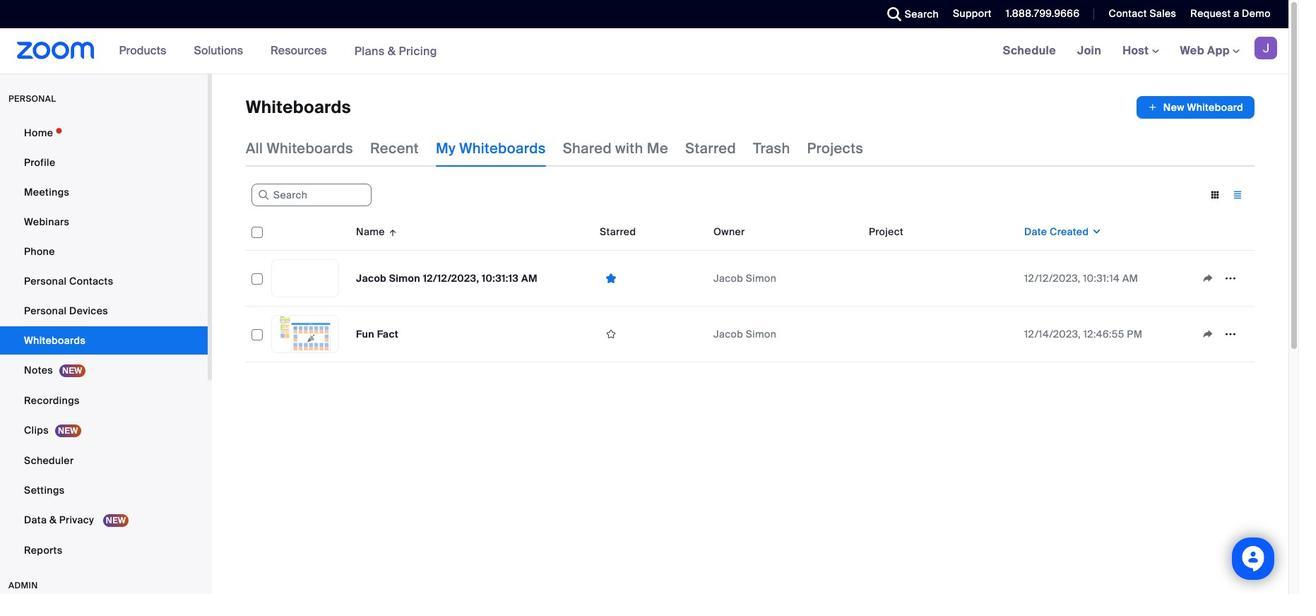 Task type: describe. For each thing, give the bounding box(es) containing it.
starred inside tabs of all whiteboard page tab list
[[685, 139, 736, 158]]

2 am from the left
[[1123, 272, 1139, 285]]

jacob simon for 12/14/2023,
[[714, 328, 777, 341]]

solutions button
[[194, 28, 249, 73]]

click to star the whiteboard fun fact image
[[600, 328, 623, 341]]

personal contacts
[[24, 275, 113, 288]]

10:31:14
[[1083, 272, 1120, 285]]

notes link
[[0, 356, 208, 385]]

search
[[905, 8, 939, 20]]

search button
[[877, 0, 943, 28]]

settings
[[24, 484, 65, 497]]

new whiteboard button
[[1137, 96, 1255, 119]]

application for 12/14/2023, 12:46:55 pm
[[1197, 324, 1249, 345]]

thumbnail of jacob simon 12/12/2023, 10:31:13 am image
[[272, 260, 338, 297]]

add image
[[1148, 100, 1158, 114]]

Search text field
[[252, 184, 372, 206]]

host button
[[1123, 43, 1159, 58]]

contact
[[1109, 7, 1147, 20]]

name
[[356, 225, 385, 238]]

privacy
[[59, 514, 94, 526]]

pm
[[1127, 328, 1143, 341]]

date
[[1025, 225, 1047, 238]]

personal for personal devices
[[24, 305, 67, 317]]

clips link
[[0, 416, 208, 445]]

join link
[[1067, 28, 1112, 73]]

banner containing products
[[0, 28, 1289, 74]]

whiteboards inside application
[[246, 96, 351, 118]]

jacob simon 12/12/2023, 10:31:13 am
[[356, 272, 538, 285]]

me
[[647, 139, 668, 158]]

personal devices
[[24, 305, 108, 317]]

meetings
[[24, 186, 69, 199]]

trash
[[753, 139, 790, 158]]

new
[[1164, 101, 1185, 114]]

products button
[[119, 28, 173, 73]]

1.888.799.9666
[[1006, 7, 1080, 20]]

arrow up image
[[385, 223, 398, 240]]

10:31:13
[[482, 272, 519, 285]]

owner
[[714, 225, 745, 238]]

clips
[[24, 424, 49, 437]]

shared with me
[[563, 139, 668, 158]]

schedule
[[1003, 43, 1056, 58]]

whiteboards up search text field at the left top
[[267, 139, 353, 158]]

created
[[1050, 225, 1089, 238]]

fun
[[356, 328, 375, 341]]

my
[[436, 139, 456, 158]]

recordings link
[[0, 387, 208, 415]]

personal devices link
[[0, 297, 208, 325]]

all
[[246, 139, 263, 158]]

date created button
[[1025, 225, 1102, 239]]

home link
[[0, 119, 208, 147]]

jacob simon for 12/12/2023,
[[714, 272, 777, 285]]

data
[[24, 514, 47, 526]]

home
[[24, 126, 53, 139]]

application for 12/12/2023, 10:31:14 am
[[1197, 268, 1249, 289]]

recordings
[[24, 394, 80, 407]]

admin
[[8, 580, 38, 591]]

project
[[869, 225, 904, 238]]

webinars link
[[0, 208, 208, 236]]

1 am from the left
[[521, 272, 538, 285]]

host
[[1123, 43, 1152, 58]]

notes
[[24, 364, 53, 377]]

profile link
[[0, 148, 208, 177]]

shared
[[563, 139, 612, 158]]

pricing
[[399, 43, 437, 58]]

grid mode, not selected image
[[1204, 189, 1227, 201]]

phone
[[24, 245, 55, 258]]

solutions
[[194, 43, 243, 58]]

resources button
[[271, 28, 333, 73]]

0 horizontal spatial starred
[[600, 225, 636, 238]]

request a demo
[[1191, 7, 1271, 20]]

reports link
[[0, 536, 208, 565]]

support
[[953, 7, 992, 20]]

personal contacts link
[[0, 267, 208, 295]]

12/14/2023,
[[1025, 328, 1081, 341]]

fact
[[377, 328, 399, 341]]

sales
[[1150, 7, 1177, 20]]

all whiteboards
[[246, 139, 353, 158]]

share image for 12/12/2023, 10:31:14 am
[[1197, 272, 1220, 285]]

& for privacy
[[49, 514, 57, 526]]

thumbnail of fun fact image
[[272, 316, 338, 353]]

web app button
[[1180, 43, 1240, 58]]

2 12/12/2023, from the left
[[1025, 272, 1081, 285]]



Task type: vqa. For each thing, say whether or not it's contained in the screenshot.
Heading 4's Heading
no



Task type: locate. For each thing, give the bounding box(es) containing it.
demo
[[1242, 7, 1271, 20]]

0 horizontal spatial am
[[521, 272, 538, 285]]

0 vertical spatial cell
[[863, 251, 1019, 307]]

resources
[[271, 43, 327, 58]]

1 vertical spatial jacob simon
[[714, 328, 777, 341]]

am right 10:31:13
[[521, 272, 538, 285]]

& inside the personal menu menu
[[49, 514, 57, 526]]

more options for fun fact image
[[1220, 328, 1242, 341]]

profile picture image
[[1255, 37, 1278, 59]]

whiteboards right my
[[459, 139, 546, 158]]

jacob for fun fact
[[714, 328, 743, 341]]

0 horizontal spatial 12/12/2023,
[[423, 272, 479, 285]]

2 personal from the top
[[24, 305, 67, 317]]

more options for jacob simon 12/12/2023, 10:31:13 am image
[[1220, 272, 1242, 285]]

with
[[615, 139, 643, 158]]

share image
[[1197, 272, 1220, 285], [1197, 328, 1220, 341]]

recent
[[370, 139, 419, 158]]

application
[[246, 213, 1266, 373], [1197, 268, 1249, 289], [1197, 324, 1249, 345]]

1 horizontal spatial &
[[388, 43, 396, 58]]

web app
[[1180, 43, 1230, 58]]

1 horizontal spatial starred
[[685, 139, 736, 158]]

meetings navigation
[[993, 28, 1289, 74]]

tabs of all whiteboard page tab list
[[246, 130, 864, 167]]

personal
[[8, 93, 56, 105]]

& inside the product information "navigation"
[[388, 43, 396, 58]]

product information navigation
[[109, 28, 448, 74]]

1 cell from the top
[[863, 251, 1019, 307]]

share image for 12/14/2023, 12:46:55 pm
[[1197, 328, 1220, 341]]

share image down more options for jacob simon 12/12/2023, 10:31:13 am image
[[1197, 328, 1220, 341]]

starred up click to unstar the whiteboard jacob simon 12/12/2023, 10:31:13 am 'icon'
[[600, 225, 636, 238]]

plans & pricing link
[[354, 43, 437, 58], [354, 43, 437, 58]]

whiteboards up all whiteboards
[[246, 96, 351, 118]]

my whiteboards
[[436, 139, 546, 158]]

projects
[[807, 139, 864, 158]]

data & privacy link
[[0, 506, 208, 535]]

contacts
[[69, 275, 113, 288]]

cell for 12/12/2023,
[[863, 251, 1019, 307]]

web
[[1180, 43, 1205, 58]]

am right 10:31:14
[[1123, 272, 1139, 285]]

& for pricing
[[388, 43, 396, 58]]

click to unstar the whiteboard jacob simon 12/12/2023, 10:31:13 am image
[[600, 272, 623, 285]]

banner
[[0, 28, 1289, 74]]

personal for personal contacts
[[24, 275, 67, 288]]

list mode, selected image
[[1227, 189, 1249, 201]]

webinars
[[24, 216, 69, 228]]

1 vertical spatial &
[[49, 514, 57, 526]]

contact sales
[[1109, 7, 1177, 20]]

0 vertical spatial starred
[[685, 139, 736, 158]]

1 share image from the top
[[1197, 272, 1220, 285]]

personal inside personal contacts link
[[24, 275, 67, 288]]

whiteboards link
[[0, 326, 208, 355]]

devices
[[69, 305, 108, 317]]

2 cell from the top
[[863, 331, 1019, 337]]

1 vertical spatial share image
[[1197, 328, 1220, 341]]

share image up more options for fun fact icon
[[1197, 272, 1220, 285]]

simon
[[389, 272, 420, 285], [746, 272, 777, 285], [746, 328, 777, 341]]

1 horizontal spatial am
[[1123, 272, 1139, 285]]

am
[[521, 272, 538, 285], [1123, 272, 1139, 285]]

phone link
[[0, 237, 208, 266]]

zoom logo image
[[17, 42, 94, 59]]

0 vertical spatial jacob simon
[[714, 272, 777, 285]]

application containing name
[[246, 213, 1266, 373]]

starred
[[685, 139, 736, 158], [600, 225, 636, 238]]

support link
[[943, 0, 995, 28], [953, 7, 992, 20]]

jacob for jacob simon 12/12/2023, 10:31:13 am
[[714, 272, 743, 285]]

& right plans
[[388, 43, 396, 58]]

jacob simon
[[714, 272, 777, 285], [714, 328, 777, 341]]

new whiteboard
[[1164, 101, 1244, 114]]

0 vertical spatial &
[[388, 43, 396, 58]]

12/14/2023, 12:46:55 pm
[[1025, 328, 1143, 341]]

down image
[[1089, 225, 1102, 239]]

1 horizontal spatial 12/12/2023,
[[1025, 272, 1081, 285]]

whiteboards application
[[246, 96, 1255, 119]]

personal menu menu
[[0, 119, 208, 566]]

personal down personal contacts on the top of page
[[24, 305, 67, 317]]

1 vertical spatial cell
[[863, 331, 1019, 337]]

simon for fact
[[746, 328, 777, 341]]

1 jacob simon from the top
[[714, 272, 777, 285]]

scheduler
[[24, 454, 74, 467]]

join
[[1078, 43, 1102, 58]]

1 12/12/2023, from the left
[[423, 272, 479, 285]]

settings link
[[0, 476, 208, 505]]

& right data
[[49, 514, 57, 526]]

0 horizontal spatial &
[[49, 514, 57, 526]]

scheduler link
[[0, 447, 208, 475]]

plans
[[354, 43, 385, 58]]

2 jacob simon from the top
[[714, 328, 777, 341]]

0 vertical spatial share image
[[1197, 272, 1220, 285]]

cell for 12/14/2023,
[[863, 331, 1019, 337]]

personal down the phone
[[24, 275, 67, 288]]

whiteboards
[[246, 96, 351, 118], [267, 139, 353, 158], [459, 139, 546, 158], [24, 334, 86, 347]]

1 vertical spatial starred
[[600, 225, 636, 238]]

products
[[119, 43, 166, 58]]

12/12/2023,
[[423, 272, 479, 285], [1025, 272, 1081, 285]]

jacob
[[356, 272, 387, 285], [714, 272, 743, 285], [714, 328, 743, 341]]

&
[[388, 43, 396, 58], [49, 514, 57, 526]]

whiteboard
[[1188, 101, 1244, 114]]

meetings link
[[0, 178, 208, 206]]

cell
[[863, 251, 1019, 307], [863, 331, 1019, 337]]

request
[[1191, 7, 1231, 20]]

2 share image from the top
[[1197, 328, 1220, 341]]

contact sales link
[[1098, 0, 1180, 28], [1109, 7, 1177, 20]]

1 personal from the top
[[24, 275, 67, 288]]

date created
[[1025, 225, 1089, 238]]

simon for simon
[[746, 272, 777, 285]]

app
[[1208, 43, 1230, 58]]

schedule link
[[993, 28, 1067, 73]]

reports
[[24, 544, 62, 557]]

1 vertical spatial personal
[[24, 305, 67, 317]]

personal inside personal devices link
[[24, 305, 67, 317]]

starred right "me"
[[685, 139, 736, 158]]

plans & pricing
[[354, 43, 437, 58]]

12/12/2023, 10:31:14 am
[[1025, 272, 1139, 285]]

fun fact
[[356, 328, 399, 341]]

a
[[1234, 7, 1240, 20]]

profile
[[24, 156, 55, 169]]

whiteboards down the personal devices
[[24, 334, 86, 347]]

12/12/2023, down the date created
[[1025, 272, 1081, 285]]

request a demo link
[[1180, 0, 1289, 28], [1191, 7, 1271, 20]]

whiteboards inside the personal menu menu
[[24, 334, 86, 347]]

12/12/2023, left 10:31:13
[[423, 272, 479, 285]]

1.888.799.9666 button
[[995, 0, 1084, 28], [1006, 7, 1080, 20]]

12:46:55
[[1084, 328, 1125, 341]]

0 vertical spatial personal
[[24, 275, 67, 288]]

data & privacy
[[24, 514, 97, 526]]



